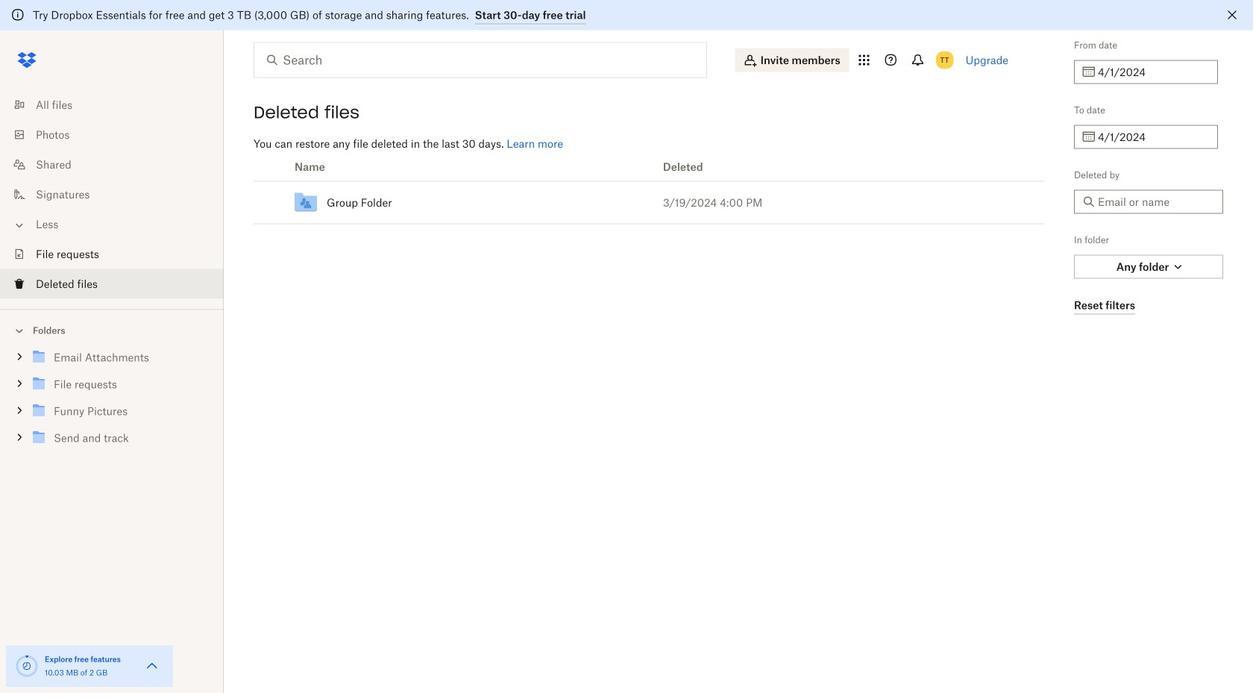 Task type: vqa. For each thing, say whether or not it's contained in the screenshot.
Who can access
no



Task type: describe. For each thing, give the bounding box(es) containing it.
quota usage image
[[15, 654, 39, 678]]

select this row column header
[[254, 153, 291, 181]]

Email or name text field
[[1098, 194, 1215, 210]]

Search text field
[[283, 51, 676, 69]]

1 column header from the left
[[291, 153, 651, 181]]



Task type: locate. For each thing, give the bounding box(es) containing it.
None text field
[[1098, 64, 1209, 80], [1098, 129, 1209, 145], [1098, 64, 1209, 80], [1098, 129, 1209, 145]]

less image
[[12, 218, 27, 233]]

table
[[254, 153, 1044, 224]]

quota usage progress bar
[[15, 654, 39, 678]]

alert
[[0, 0, 1253, 30]]

column header
[[291, 153, 651, 181], [651, 153, 1044, 181]]

cell
[[254, 181, 291, 224]]

group
[[0, 341, 224, 463]]

2 column header from the left
[[651, 153, 1044, 181]]

list item
[[0, 269, 224, 299]]

restore group folder row
[[254, 181, 1044, 224]]

list
[[0, 81, 224, 309]]

dropbox image
[[12, 45, 42, 75]]

row
[[254, 153, 1044, 181]]



